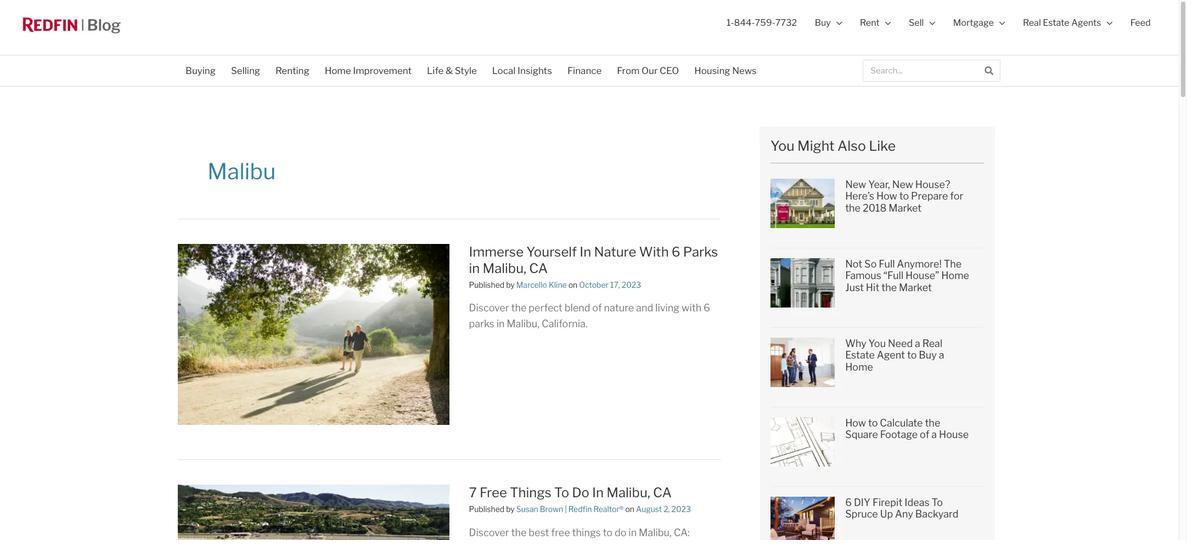 Task type: describe. For each thing, give the bounding box(es) containing it.
housing news
[[695, 65, 757, 76]]

local
[[492, 65, 516, 76]]

agents
[[1072, 17, 1102, 28]]

square
[[846, 430, 879, 441]]

free
[[552, 528, 570, 539]]

life & style link
[[420, 58, 485, 83]]

brown
[[540, 505, 564, 515]]

sell link
[[900, 5, 945, 41]]

perfect
[[529, 303, 563, 314]]

just
[[846, 282, 864, 294]]

you inside why you need a real estate agent to buy a home
[[869, 338, 886, 350]]

also
[[838, 138, 867, 154]]

local insights link
[[485, 58, 560, 83]]

discover the best free things to do in malibu, ca:
[[469, 528, 704, 541]]

in inside the discover the perfect blend of nature and living with 6 parks in malibu, california.
[[497, 319, 505, 330]]

footage
[[881, 430, 918, 441]]

mortgage
[[954, 17, 994, 28]]

living
[[656, 303, 680, 314]]

housing
[[695, 65, 731, 76]]

october
[[580, 281, 609, 290]]

blend
[[565, 303, 591, 314]]

finance link
[[560, 58, 610, 83]]

from our ceo link
[[610, 58, 687, 83]]

free
[[480, 485, 507, 501]]

the
[[944, 259, 962, 270]]

insights
[[518, 65, 552, 76]]

844-
[[735, 17, 755, 28]]

buying link
[[178, 58, 223, 83]]

you might also like
[[771, 138, 896, 154]]

on inside 7 free things to do in malibu, ca published by susan brown | redfin realtor® on august 2, 2023
[[626, 505, 635, 515]]

17,
[[611, 281, 620, 290]]

need
[[888, 338, 913, 350]]

house
[[940, 430, 969, 441]]

nature
[[604, 303, 634, 314]]

immerse yourself in nature with 6 parks in malibu, ca link
[[469, 244, 718, 277]]

like
[[869, 138, 896, 154]]

7 free things to do in malibu, ca link
[[469, 485, 672, 501]]

2018
[[863, 203, 887, 214]]

1 new from the left
[[846, 179, 867, 190]]

nature
[[594, 244, 637, 260]]

firepit area image
[[771, 497, 835, 541]]

year,
[[869, 179, 891, 190]]

real inside why you need a real estate agent to buy a home
[[923, 338, 943, 350]]

redfin | real estate tips for home buying, selling & more image
[[19, 10, 125, 40]]

in inside 7 free things to do in malibu, ca published by susan brown | redfin realtor® on august 2, 2023
[[593, 485, 604, 501]]

new year, new house? here's how to prepare for the 2018 market
[[846, 179, 964, 214]]

susan brown | redfin realtor® link
[[517, 505, 626, 515]]

to inside 7 free things to do in malibu, ca published by susan brown | redfin realtor® on august 2, 2023
[[555, 485, 570, 501]]

sell
[[909, 17, 924, 28]]

improvement
[[353, 65, 412, 76]]

agent
[[877, 350, 906, 362]]

of inside the discover the perfect blend of nature and living with 6 parks in malibu, california.
[[593, 303, 602, 314]]

6 inside immerse yourself in nature with 6 parks in malibu, ca published by marcello kline on october 17, 2023
[[672, 244, 681, 260]]

to inside 6 diy firepit ideas to spruce up any backyard
[[932, 497, 943, 509]]

hit
[[866, 282, 880, 294]]

2023 inside immerse yourself in nature with 6 parks in malibu, ca published by marcello kline on october 17, 2023
[[622, 281, 641, 290]]

house"
[[906, 270, 940, 282]]

estate inside why you need a real estate agent to buy a home
[[846, 350, 875, 362]]

selling link
[[223, 58, 268, 83]]

7732
[[776, 17, 797, 28]]

2 new from the left
[[893, 179, 914, 190]]

renting link
[[268, 58, 317, 83]]

parks
[[469, 319, 495, 330]]

aerial of zuma beach image
[[178, 485, 449, 541]]

style
[[455, 65, 477, 76]]

calculate
[[880, 418, 923, 429]]

6 inside 6 diy firepit ideas to spruce up any backyard
[[846, 497, 852, 509]]

so
[[865, 259, 877, 270]]

ceo
[[660, 65, 679, 76]]

the inside 'new year, new house? here's how to prepare for the 2018 market'
[[846, 203, 861, 214]]

from
[[617, 65, 640, 76]]

and
[[637, 303, 654, 314]]

by inside 7 free things to do in malibu, ca published by susan brown | redfin realtor® on august 2, 2023
[[506, 505, 515, 515]]

redfin
[[569, 505, 592, 515]]

a house blueprint image
[[771, 418, 835, 467]]

in for immerse
[[469, 261, 480, 277]]

housing news link
[[687, 58, 765, 83]]

california.
[[542, 319, 588, 330]]

rent link
[[852, 5, 900, 41]]

7
[[469, 485, 477, 501]]

life
[[427, 65, 444, 76]]

feed
[[1131, 17, 1151, 28]]

1 horizontal spatial real
[[1024, 17, 1042, 28]]

do
[[572, 485, 590, 501]]

any
[[896, 509, 914, 521]]

with
[[640, 244, 669, 260]]

1-844-759-7732 link
[[718, 5, 806, 41]]

immerse
[[469, 244, 524, 260]]

things
[[510, 485, 552, 501]]

real estate agents link
[[1015, 5, 1122, 41]]

backyard
[[916, 509, 959, 521]]

home improvement
[[325, 65, 412, 76]]

"full
[[884, 270, 904, 282]]

for
[[951, 191, 964, 202]]

renting
[[276, 65, 310, 76]]

the inside "discover the best free things to do in malibu, ca:"
[[512, 528, 527, 539]]

feed link
[[1122, 5, 1160, 41]]

firepit
[[873, 497, 903, 509]]

market inside 'new year, new house? here's how to prepare for the 2018 market'
[[889, 203, 922, 214]]

|
[[565, 505, 567, 515]]

local insights
[[492, 65, 552, 76]]

not
[[846, 259, 863, 270]]

not so full anymore! the famous "full house" home just hit the market
[[846, 259, 970, 294]]



Task type: vqa. For each thing, say whether or not it's contained in the screenshot.
How
yes



Task type: locate. For each thing, give the bounding box(es) containing it.
in for discover
[[629, 528, 637, 539]]

6 inside the discover the perfect blend of nature and living with 6 parks in malibu, california.
[[704, 303, 711, 314]]

buy inside why you need a real estate agent to buy a home
[[919, 350, 937, 362]]

published inside 7 free things to do in malibu, ca published by susan brown | redfin realtor® on august 2, 2023
[[469, 505, 505, 515]]

published down free
[[469, 505, 505, 515]]

home improvement link
[[317, 58, 420, 83]]

ca up 2,
[[654, 485, 672, 501]]

malibu, inside "discover the best free things to do in malibu, ca:"
[[639, 528, 672, 539]]

ca inside 7 free things to do in malibu, ca published by susan brown | redfin realtor® on august 2, 2023
[[654, 485, 672, 501]]

new
[[846, 179, 867, 190], [893, 179, 914, 190]]

on right the kline
[[569, 281, 578, 290]]

marcello kline link
[[517, 281, 569, 290]]

6 right with on the right of the page
[[704, 303, 711, 314]]

discover for published
[[469, 528, 509, 539]]

the
[[846, 203, 861, 214], [882, 282, 897, 294], [512, 303, 527, 314], [926, 418, 941, 429], [512, 528, 527, 539]]

malibu, down august
[[639, 528, 672, 539]]

1 horizontal spatial ca
[[654, 485, 672, 501]]

0 vertical spatial discover
[[469, 303, 509, 314]]

buy right 7732
[[815, 17, 831, 28]]

why you need a real estate agent to buy a home
[[846, 338, 945, 373]]

0 horizontal spatial to
[[555, 485, 570, 501]]

1 vertical spatial real
[[923, 338, 943, 350]]

market down house" on the right of page
[[900, 282, 932, 294]]

to inside why you need a real estate agent to buy a home
[[908, 350, 917, 362]]

in inside immerse yourself in nature with 6 parks in malibu, ca published by marcello kline on october 17, 2023
[[469, 261, 480, 277]]

to inside how to calculate the square footage of a house
[[869, 418, 878, 429]]

mortgage link
[[945, 5, 1015, 41]]

new up here's
[[846, 179, 867, 190]]

the inside not so full anymore! the famous "full house" home just hit the market
[[882, 282, 897, 294]]

2 horizontal spatial a
[[939, 350, 945, 362]]

discover inside "discover the best free things to do in malibu, ca:"
[[469, 528, 509, 539]]

2 vertical spatial 6
[[846, 497, 852, 509]]

real estate agents
[[1024, 17, 1102, 28]]

a right need
[[915, 338, 921, 350]]

of right footage on the right bottom of page
[[920, 430, 930, 441]]

home inside why you need a real estate agent to buy a home
[[846, 362, 874, 373]]

1-
[[727, 17, 735, 28]]

of right "blend"
[[593, 303, 602, 314]]

1 published from the top
[[469, 281, 505, 290]]

with
[[682, 303, 702, 314]]

6
[[672, 244, 681, 260], [704, 303, 711, 314], [846, 497, 852, 509]]

to left prepare on the top
[[900, 191, 910, 202]]

0 vertical spatial by
[[506, 281, 515, 290]]

0 vertical spatial buy
[[815, 17, 831, 28]]

the left best
[[512, 528, 527, 539]]

2 published from the top
[[469, 505, 505, 515]]

life & style
[[427, 65, 477, 76]]

0 horizontal spatial a
[[915, 338, 921, 350]]

in inside immerse yourself in nature with 6 parks in malibu, ca published by marcello kline on october 17, 2023
[[580, 244, 592, 260]]

rent
[[861, 17, 880, 28]]

in right do
[[629, 528, 637, 539]]

1 vertical spatial market
[[900, 282, 932, 294]]

1-844-759-7732
[[727, 17, 797, 28]]

do
[[615, 528, 627, 539]]

new right year,
[[893, 179, 914, 190]]

1 horizontal spatial estate
[[1044, 17, 1070, 28]]

1 horizontal spatial of
[[920, 430, 930, 441]]

real right need
[[923, 338, 943, 350]]

full
[[879, 259, 895, 270]]

you left might
[[771, 138, 795, 154]]

1 vertical spatial you
[[869, 338, 886, 350]]

prepare
[[912, 191, 949, 202]]

here's
[[846, 191, 875, 202]]

1 horizontal spatial a
[[932, 430, 937, 441]]

how inside 'new year, new house? here's how to prepare for the 2018 market'
[[877, 191, 898, 202]]

ideas
[[905, 497, 930, 509]]

2 horizontal spatial home
[[942, 270, 970, 282]]

things
[[573, 528, 601, 539]]

spruce
[[846, 509, 879, 521]]

1 horizontal spatial 6
[[704, 303, 711, 314]]

published down immerse on the top left
[[469, 281, 505, 290]]

real right mortgage link
[[1024, 17, 1042, 28]]

0 vertical spatial in
[[580, 244, 592, 260]]

1 horizontal spatial in
[[497, 319, 505, 330]]

2 horizontal spatial 6
[[846, 497, 852, 509]]

None search field
[[863, 60, 1001, 82]]

a
[[915, 338, 921, 350], [939, 350, 945, 362], [932, 430, 937, 441]]

0 horizontal spatial real
[[923, 338, 943, 350]]

2 discover from the top
[[469, 528, 509, 539]]

1 vertical spatial how
[[846, 418, 867, 429]]

1 horizontal spatial buy
[[919, 350, 937, 362]]

malibu, inside immerse yourself in nature with 6 parks in malibu, ca published by marcello kline on october 17, 2023
[[483, 261, 527, 277]]

market
[[889, 203, 922, 214], [900, 282, 932, 294]]

ca inside immerse yourself in nature with 6 parks in malibu, ca published by marcello kline on october 17, 2023
[[530, 261, 548, 277]]

ca:
[[674, 528, 690, 539]]

1 vertical spatial estate
[[846, 350, 875, 362]]

how
[[877, 191, 898, 202], [846, 418, 867, 429]]

0 vertical spatial home
[[325, 65, 351, 76]]

yourself
[[527, 244, 577, 260]]

0 vertical spatial real
[[1024, 17, 1042, 28]]

0 vertical spatial ca
[[530, 261, 548, 277]]

1 horizontal spatial on
[[626, 505, 635, 515]]

best
[[529, 528, 549, 539]]

estate left agents
[[1044, 17, 1070, 28]]

2 vertical spatial home
[[846, 362, 874, 373]]

0 vertical spatial in
[[469, 261, 480, 277]]

the down here's
[[846, 203, 861, 214]]

how inside how to calculate the square footage of a house
[[846, 418, 867, 429]]

0 horizontal spatial on
[[569, 281, 578, 290]]

in inside "discover the best free things to do in malibu, ca:"
[[629, 528, 637, 539]]

1 horizontal spatial 2023
[[672, 505, 691, 515]]

you
[[771, 138, 795, 154], [869, 338, 886, 350]]

discover inside the discover the perfect blend of nature and living with 6 parks in malibu, california.
[[469, 303, 509, 314]]

on left august
[[626, 505, 635, 515]]

0 vertical spatial how
[[877, 191, 898, 202]]

discover down free
[[469, 528, 509, 539]]

&
[[446, 65, 453, 76]]

malibu
[[208, 158, 276, 185]]

realtor®
[[594, 505, 624, 515]]

selling
[[231, 65, 260, 76]]

0 horizontal spatial ca
[[530, 261, 548, 277]]

to up |
[[555, 485, 570, 501]]

to
[[555, 485, 570, 501], [932, 497, 943, 509]]

buy right agent
[[919, 350, 937, 362]]

0 horizontal spatial new
[[846, 179, 867, 190]]

1 vertical spatial in
[[497, 319, 505, 330]]

a left house
[[932, 430, 937, 441]]

to
[[900, 191, 910, 202], [908, 350, 917, 362], [869, 418, 878, 429], [603, 528, 613, 539]]

home down why
[[846, 362, 874, 373]]

1 vertical spatial a
[[939, 350, 945, 362]]

0 horizontal spatial in
[[580, 244, 592, 260]]

to left do
[[603, 528, 613, 539]]

0 horizontal spatial you
[[771, 138, 795, 154]]

the inside the discover the perfect blend of nature and living with 6 parks in malibu, california.
[[512, 303, 527, 314]]

1 vertical spatial 6
[[704, 303, 711, 314]]

estate down why
[[846, 350, 875, 362]]

0 vertical spatial a
[[915, 338, 921, 350]]

1 horizontal spatial home
[[846, 362, 874, 373]]

0 horizontal spatial 2023
[[622, 281, 641, 290]]

a man and a woman on a walk in nature image
[[178, 244, 449, 425]]

0 horizontal spatial estate
[[846, 350, 875, 362]]

august
[[636, 505, 662, 515]]

estate
[[1044, 17, 1070, 28], [846, 350, 875, 362]]

by
[[506, 281, 515, 290], [506, 505, 515, 515]]

market inside not so full anymore! the famous "full house" home just hit the market
[[900, 282, 932, 294]]

2023 right 2,
[[672, 505, 691, 515]]

how up square
[[846, 418, 867, 429]]

0 horizontal spatial in
[[469, 261, 480, 277]]

malibu, down perfect
[[507, 319, 540, 330]]

house?
[[916, 179, 951, 190]]

0 vertical spatial 6
[[672, 244, 681, 260]]

in left nature
[[580, 244, 592, 260]]

1 vertical spatial home
[[942, 270, 970, 282]]

how to calculate the square footage of a house
[[846, 418, 969, 441]]

malibu, inside the discover the perfect blend of nature and living with 6 parks in malibu, california.
[[507, 319, 540, 330]]

home left improvement
[[325, 65, 351, 76]]

1 horizontal spatial to
[[932, 497, 943, 509]]

search image
[[985, 66, 994, 75]]

0 horizontal spatial 6
[[672, 244, 681, 260]]

home down the
[[942, 270, 970, 282]]

1 horizontal spatial you
[[869, 338, 886, 350]]

1 vertical spatial ca
[[654, 485, 672, 501]]

0 vertical spatial published
[[469, 281, 505, 290]]

to inside "discover the best free things to do in malibu, ca:"
[[603, 528, 613, 539]]

1 vertical spatial in
[[593, 485, 604, 501]]

on inside immerse yourself in nature with 6 parks in malibu, ca published by marcello kline on october 17, 2023
[[569, 281, 578, 290]]

2 vertical spatial a
[[932, 430, 937, 441]]

1 vertical spatial of
[[920, 430, 930, 441]]

by left marcello
[[506, 281, 515, 290]]

by left susan
[[506, 505, 515, 515]]

a inside how to calculate the square footage of a house
[[932, 430, 937, 441]]

1 vertical spatial on
[[626, 505, 635, 515]]

to up backyard
[[932, 497, 943, 509]]

2023
[[622, 281, 641, 290], [672, 505, 691, 515]]

759-
[[755, 17, 776, 28]]

1 vertical spatial 2023
[[672, 505, 691, 515]]

1 vertical spatial buy
[[919, 350, 937, 362]]

the down "full
[[882, 282, 897, 294]]

susan
[[517, 505, 539, 515]]

published inside immerse yourself in nature with 6 parks in malibu, ca published by marcello kline on october 17, 2023
[[469, 281, 505, 290]]

6 left diy
[[846, 497, 852, 509]]

1 vertical spatial published
[[469, 505, 505, 515]]

buy
[[815, 17, 831, 28], [919, 350, 937, 362]]

2023 inside 7 free things to do in malibu, ca published by susan brown | redfin realtor® on august 2, 2023
[[672, 505, 691, 515]]

0 horizontal spatial how
[[846, 418, 867, 429]]

0 horizontal spatial home
[[325, 65, 351, 76]]

a right agent
[[939, 350, 945, 362]]

the inside how to calculate the square footage of a house
[[926, 418, 941, 429]]

2,
[[664, 505, 670, 515]]

in right do
[[593, 485, 604, 501]]

1 horizontal spatial in
[[593, 485, 604, 501]]

kline
[[549, 281, 567, 290]]

1 vertical spatial discover
[[469, 528, 509, 539]]

0 vertical spatial 2023
[[622, 281, 641, 290]]

the down marcello
[[512, 303, 527, 314]]

to down need
[[908, 350, 917, 362]]

2023 right "17,"
[[622, 281, 641, 290]]

malibu, inside 7 free things to do in malibu, ca published by susan brown | redfin realtor® on august 2, 2023
[[607, 485, 651, 501]]

news
[[733, 65, 757, 76]]

0 vertical spatial estate
[[1044, 17, 1070, 28]]

1 by from the top
[[506, 281, 515, 290]]

home inside not so full anymore! the famous "full house" home just hit the market
[[942, 270, 970, 282]]

the up house
[[926, 418, 941, 429]]

how down year,
[[877, 191, 898, 202]]

from our ceo
[[617, 65, 679, 76]]

0 horizontal spatial buy
[[815, 17, 831, 28]]

1 horizontal spatial how
[[877, 191, 898, 202]]

2 horizontal spatial in
[[629, 528, 637, 539]]

6 right with
[[672, 244, 681, 260]]

by inside immerse yourself in nature with 6 parks in malibu, ca published by marcello kline on october 17, 2023
[[506, 281, 515, 290]]

0 vertical spatial on
[[569, 281, 578, 290]]

might
[[798, 138, 835, 154]]

in down immerse on the top left
[[469, 261, 480, 277]]

to up square
[[869, 418, 878, 429]]

2 by from the top
[[506, 505, 515, 515]]

of inside how to calculate the square footage of a house
[[920, 430, 930, 441]]

discover for malibu,
[[469, 303, 509, 314]]

0 vertical spatial you
[[771, 138, 795, 154]]

0 vertical spatial of
[[593, 303, 602, 314]]

1 discover from the top
[[469, 303, 509, 314]]

finance
[[568, 65, 602, 76]]

marcello
[[517, 281, 547, 290]]

to inside 'new year, new house? here's how to prepare for the 2018 market'
[[900, 191, 910, 202]]

ca up marcello kline link
[[530, 261, 548, 277]]

buy link
[[806, 5, 852, 41]]

Search... search field
[[864, 60, 979, 81]]

0 vertical spatial market
[[889, 203, 922, 214]]

2 vertical spatial in
[[629, 528, 637, 539]]

you up agent
[[869, 338, 886, 350]]

discover up parks
[[469, 303, 509, 314]]

1 vertical spatial by
[[506, 505, 515, 515]]

1 horizontal spatial new
[[893, 179, 914, 190]]

malibu, up realtor®
[[607, 485, 651, 501]]

0 horizontal spatial of
[[593, 303, 602, 314]]

market down prepare on the top
[[889, 203, 922, 214]]

in right parks
[[497, 319, 505, 330]]

malibu, down immerse on the top left
[[483, 261, 527, 277]]

our
[[642, 65, 658, 76]]



